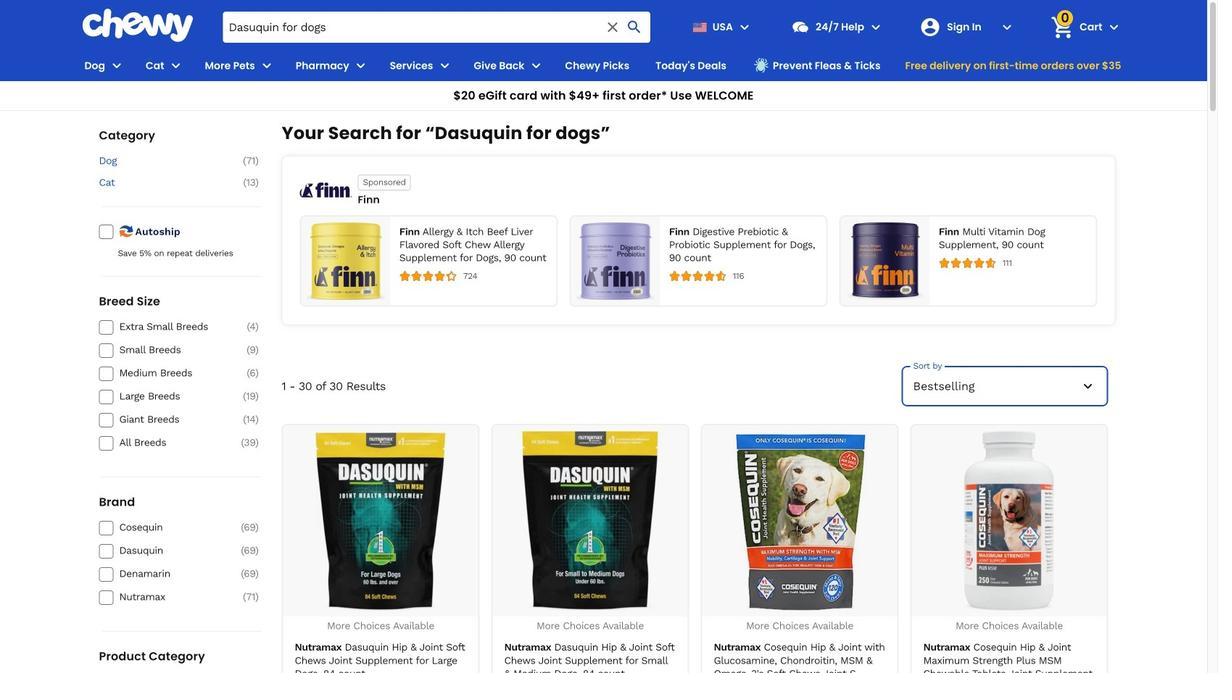 Task type: locate. For each thing, give the bounding box(es) containing it.
2 horizontal spatial menu image
[[436, 57, 454, 74]]

list
[[300, 215, 1098, 308]]

1 horizontal spatial menu image
[[352, 57, 370, 74]]

header image image
[[300, 183, 352, 198]]

account menu image
[[999, 18, 1016, 36]]

submit search image
[[626, 18, 643, 36]]

change region menu image
[[736, 18, 754, 36]]

menu image
[[167, 57, 185, 74], [258, 57, 275, 74], [528, 57, 545, 74]]

2 menu image from the left
[[258, 57, 275, 74]]

nutramax dasuquin hip & joint soft chews joint supplement for large dogs, 84 count image
[[291, 432, 471, 612]]

2 horizontal spatial menu image
[[528, 57, 545, 74]]

finn multi vitamin dog supplement, 90 count image
[[847, 222, 924, 300]]

chewy home image
[[82, 9, 194, 42]]

finn allergy & itch beef liver flavored soft chew allergy supplement for dogs, 90 count image
[[307, 222, 385, 300]]

0 horizontal spatial menu image
[[167, 57, 185, 74]]

chewy support image
[[791, 18, 810, 36]]

0 horizontal spatial menu image
[[108, 57, 125, 74]]

help menu image
[[867, 18, 885, 36]]

1 horizontal spatial menu image
[[258, 57, 275, 74]]

delete search image
[[604, 18, 622, 36]]

menu image
[[108, 57, 125, 74], [352, 57, 370, 74], [436, 57, 454, 74]]

nutramax cosequin hip & joint with glucosamine, chondroitin, msm & omega-3's soft chews joint supplement for dogs, 120 count image
[[710, 432, 890, 612]]



Task type: vqa. For each thing, say whether or not it's contained in the screenshot.
Tempting Tuna & Chicken Flavor Adult Dry Cat Food, 13.5-lb bag Off
no



Task type: describe. For each thing, give the bounding box(es) containing it.
site banner
[[0, 0, 1208, 111]]

3 menu image from the left
[[528, 57, 545, 74]]

Search text field
[[223, 11, 651, 43]]

items image
[[1050, 15, 1075, 40]]

Product search field
[[223, 11, 651, 43]]

2 menu image from the left
[[352, 57, 370, 74]]

1 menu image from the left
[[167, 57, 185, 74]]

finn digestive prebiotic & probiotic supplement for dogs, 90 count image
[[577, 222, 655, 300]]

nutramax dasuquin hip & joint soft chews joint supplement for small & medium dogs, 84 count image
[[500, 432, 680, 612]]

1 menu image from the left
[[108, 57, 125, 74]]

3 menu image from the left
[[436, 57, 454, 74]]

cart menu image
[[1106, 18, 1123, 36]]



